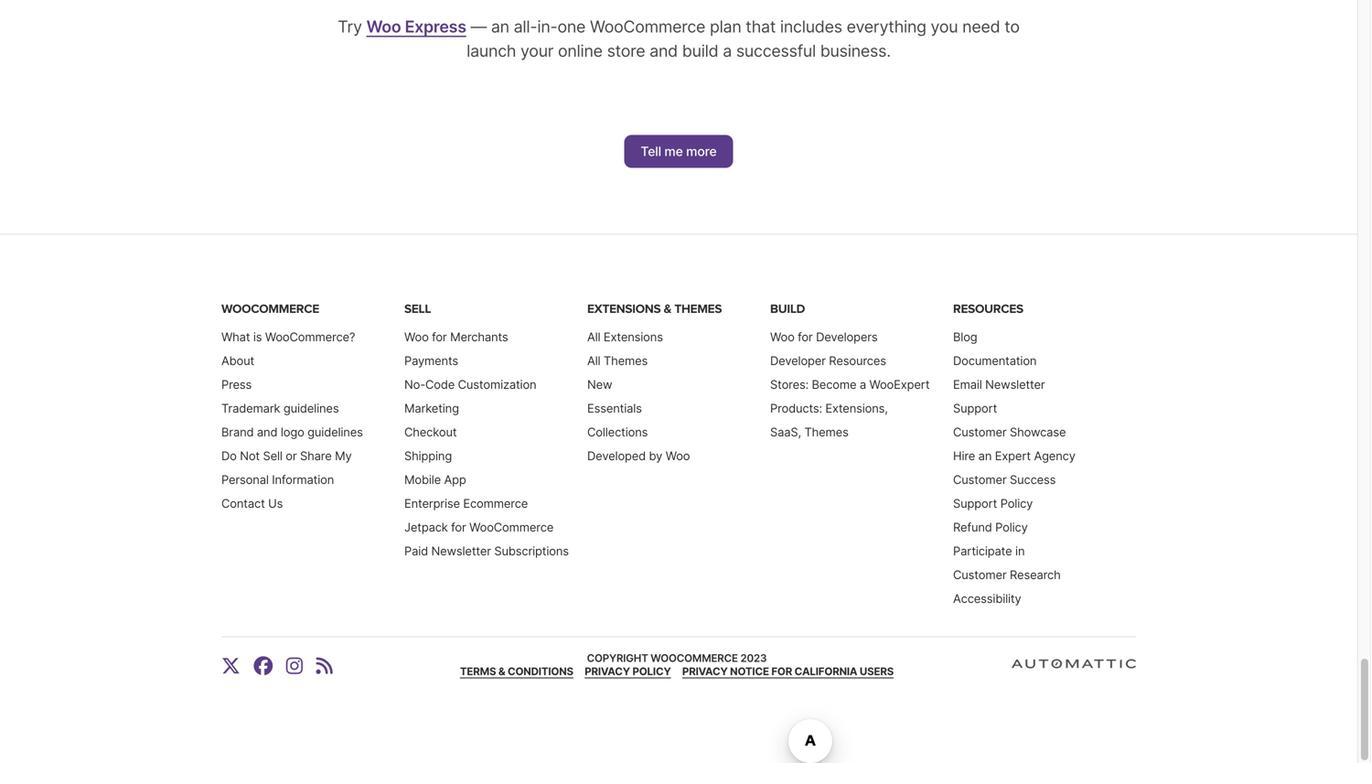 Task type: vqa. For each thing, say whether or not it's contained in the screenshot.
PARTICIPATE IN CUSTOMER RESEARCH
yes



Task type: describe. For each thing, give the bounding box(es) containing it.
privacy notice for california users
[[683, 665, 894, 678]]

an automattic company link
[[1012, 660, 1307, 679]]

0 vertical spatial &
[[664, 302, 672, 317]]

woocommerce inside try woo express — an all-in-one woocommerce plan that includes everything you need to launch your online store and build a successful business.
[[590, 16, 706, 37]]

tell
[[641, 144, 662, 159]]

participate
[[954, 544, 1013, 558]]

business.
[[821, 41, 891, 61]]

2023
[[741, 652, 767, 665]]

privacy for privacy policy
[[585, 665, 631, 678]]

products: extensions, saas, themes link
[[771, 401, 888, 439]]

paid newsletter subscriptions
[[405, 544, 569, 558]]

brand and logo guidelines link
[[221, 425, 363, 439]]

success
[[1010, 473, 1056, 487]]

an inside try woo express — an all-in-one woocommerce plan that includes everything you need to launch your online store and build a successful business.
[[491, 16, 510, 37]]

accessibility
[[954, 592, 1022, 606]]

users
[[860, 665, 894, 678]]

your
[[521, 41, 554, 61]]

marketing
[[405, 401, 459, 416]]

tell me more
[[641, 144, 717, 159]]

all extensions link
[[588, 330, 663, 344]]

developers
[[816, 330, 878, 344]]

all-
[[514, 16, 538, 37]]

customization
[[458, 378, 537, 392]]

about
[[221, 354, 254, 368]]

woocommerce down the ecommerce
[[470, 520, 554, 534]]

new
[[588, 378, 613, 392]]

jetpack
[[405, 520, 448, 534]]

customer showcase
[[954, 425, 1067, 439]]

share
[[300, 449, 332, 463]]

& inside copyright woocommerce 2023 terms & conditions
[[499, 665, 506, 678]]

what is woocommerce?
[[221, 330, 355, 344]]

extensions & themes
[[588, 302, 722, 317]]

my
[[335, 449, 352, 463]]

email
[[954, 378, 983, 392]]

privacy for privacy notice for california users
[[683, 665, 728, 678]]

merchants
[[450, 330, 508, 344]]

participate in customer research
[[954, 544, 1061, 582]]

stores:
[[771, 378, 809, 392]]

stores: become a wooexpert
[[771, 378, 930, 392]]

0 vertical spatial guidelines
[[284, 401, 339, 416]]

an
[[1137, 661, 1156, 679]]

checkout
[[405, 425, 457, 439]]

woo up payments link
[[405, 330, 429, 344]]

notice
[[730, 665, 770, 678]]

contact
[[221, 497, 265, 511]]

customer success link
[[954, 473, 1056, 487]]

privacy policy
[[585, 665, 671, 678]]

is
[[253, 330, 262, 344]]

stores: become a wooexpert link
[[771, 378, 930, 392]]

products: extensions, saas, themes
[[771, 401, 888, 439]]

do
[[221, 449, 237, 463]]

press
[[221, 378, 252, 392]]

try
[[338, 16, 362, 37]]

policy for support policy
[[1001, 497, 1033, 511]]

policy for refund policy
[[996, 520, 1028, 534]]

terms & conditions link
[[460, 665, 574, 678]]

developer
[[771, 354, 826, 368]]

woo for developers link
[[771, 330, 878, 344]]

shipping link
[[405, 449, 452, 463]]

enterprise
[[405, 497, 460, 511]]

mobile app link
[[405, 473, 466, 487]]

california
[[795, 665, 858, 678]]

email newsletter
[[954, 378, 1046, 392]]

for for merchants
[[432, 330, 447, 344]]

developed
[[588, 449, 646, 463]]

documentation
[[954, 354, 1037, 368]]

1 horizontal spatial themes
[[675, 302, 722, 317]]

an automattic company
[[1137, 661, 1307, 679]]

a
[[723, 41, 732, 61]]

for for woocommerce
[[451, 520, 466, 534]]

paid newsletter subscriptions link
[[405, 544, 569, 558]]

logo
[[281, 425, 304, 439]]

accessibility link
[[954, 592, 1022, 606]]

extensions,
[[826, 401, 888, 416]]

what is woocommerce? link
[[221, 330, 355, 344]]

contact us
[[221, 497, 283, 511]]

one
[[558, 16, 586, 37]]

all for all extensions
[[588, 330, 601, 344]]

checkout link
[[405, 425, 457, 439]]

0 horizontal spatial and
[[257, 425, 278, 439]]

support link
[[954, 401, 998, 416]]

woocommerce up 'is'
[[221, 302, 319, 317]]

1 vertical spatial themes
[[604, 354, 648, 368]]

support for 'support' link
[[954, 401, 998, 416]]

express
[[405, 16, 466, 37]]

payments link
[[405, 354, 459, 368]]

trademark guidelines link
[[221, 401, 339, 416]]

newsletter for paid
[[432, 544, 491, 558]]

brand and logo guidelines
[[221, 425, 363, 439]]

not
[[240, 449, 260, 463]]

includes
[[780, 16, 843, 37]]

0 vertical spatial extensions
[[588, 302, 661, 317]]

successful
[[737, 41, 816, 61]]



Task type: locate. For each thing, give the bounding box(es) containing it.
1 all from the top
[[588, 330, 601, 344]]

1 vertical spatial resources
[[829, 354, 887, 368]]

jetpack for woocommerce
[[405, 520, 554, 534]]

extensions up all themes link
[[604, 330, 663, 344]]

woocommerce
[[590, 16, 706, 37], [221, 302, 319, 317], [470, 520, 554, 534], [651, 652, 738, 665]]

developer resources
[[771, 354, 887, 368]]

shipping
[[405, 449, 452, 463]]

all themes
[[588, 354, 648, 368]]

customer up support policy
[[954, 473, 1007, 487]]

privacy left notice
[[683, 665, 728, 678]]

collections link
[[588, 425, 648, 439]]

newsletter for email
[[986, 378, 1046, 392]]

1 vertical spatial an
[[979, 449, 992, 463]]

in-
[[538, 16, 558, 37]]

resources up stores: become a wooexpert link
[[829, 354, 887, 368]]

hire
[[954, 449, 976, 463]]

all up all themes link
[[588, 330, 601, 344]]

refund policy link
[[954, 520, 1028, 534]]

0 horizontal spatial newsletter
[[432, 544, 491, 558]]

try woo express — an all-in-one woocommerce plan that includes everything you need to launch your online store and build a successful business.
[[338, 16, 1020, 61]]

1 customer from the top
[[954, 425, 1007, 439]]

need
[[963, 16, 1001, 37]]

customer showcase link
[[954, 425, 1067, 439]]

mobile
[[405, 473, 441, 487]]

about link
[[221, 354, 254, 368]]

guidelines up my
[[308, 425, 363, 439]]

customer down 'support' link
[[954, 425, 1007, 439]]

and inside try woo express — an all-in-one woocommerce plan that includes everything you need to launch your online store and build a successful business.
[[650, 41, 678, 61]]

no-
[[405, 378, 426, 392]]

support down email
[[954, 401, 998, 416]]

ecommerce
[[463, 497, 528, 511]]

1 vertical spatial support
[[954, 497, 998, 511]]

woo inside try woo express — an all-in-one woocommerce plan that includes everything you need to launch your online store and build a successful business.
[[367, 16, 401, 37]]

code
[[426, 378, 455, 392]]

all for all themes
[[588, 354, 601, 368]]

1 horizontal spatial privacy
[[683, 665, 728, 678]]

for up developer
[[798, 330, 813, 344]]

0 vertical spatial themes
[[675, 302, 722, 317]]

no-code customization
[[405, 378, 537, 392]]

jetpack for woocommerce link
[[405, 520, 554, 534]]

0 horizontal spatial sell
[[263, 449, 283, 463]]

2 all from the top
[[588, 354, 601, 368]]

1 horizontal spatial sell
[[405, 302, 431, 317]]

&
[[664, 302, 672, 317], [499, 665, 506, 678]]

support for support policy
[[954, 497, 998, 511]]

more
[[687, 144, 717, 159]]

by
[[649, 449, 663, 463]]

saas, themes
[[771, 425, 849, 439]]

support up refund
[[954, 497, 998, 511]]

0 vertical spatial sell
[[405, 302, 431, 317]]

what
[[221, 330, 250, 344]]

me
[[665, 144, 683, 159]]

newsletter down jetpack for woocommerce
[[432, 544, 491, 558]]

tell me more link
[[625, 135, 734, 168]]

or
[[286, 449, 297, 463]]

customer for customer showcase
[[954, 425, 1007, 439]]

refund
[[954, 520, 993, 534]]

2 customer from the top
[[954, 473, 1007, 487]]

woo for merchants
[[405, 330, 508, 344]]

developer resources link
[[771, 354, 887, 368]]

documentation link
[[954, 354, 1037, 368]]

email newsletter link
[[954, 378, 1046, 392]]

0 vertical spatial support
[[954, 401, 998, 416]]

sell inside "do not sell or share my personal information"
[[263, 449, 283, 463]]

all extensions
[[588, 330, 663, 344]]

1 horizontal spatial an
[[979, 449, 992, 463]]

build
[[682, 41, 719, 61]]

0 vertical spatial customer
[[954, 425, 1007, 439]]

developed by woo link
[[588, 449, 690, 463]]

0 vertical spatial newsletter
[[986, 378, 1046, 392]]

1 support from the top
[[954, 401, 998, 416]]

policy up in
[[996, 520, 1028, 534]]

an right the hire
[[979, 449, 992, 463]]

1 privacy from the left
[[585, 665, 631, 678]]

privacy down "copyright"
[[585, 665, 631, 678]]

0 horizontal spatial resources
[[829, 354, 887, 368]]

trademark
[[221, 401, 280, 416]]

customer research
[[954, 568, 1061, 582]]

0 vertical spatial policy
[[1001, 497, 1033, 511]]

policy
[[1001, 497, 1033, 511], [996, 520, 1028, 534], [633, 665, 671, 678]]

woocommerce inside copyright woocommerce 2023 terms & conditions
[[651, 652, 738, 665]]

1 horizontal spatial newsletter
[[986, 378, 1046, 392]]

guidelines up logo
[[284, 401, 339, 416]]

guidelines
[[284, 401, 339, 416], [308, 425, 363, 439]]

that
[[746, 16, 776, 37]]

no-code customization link
[[405, 378, 537, 392]]

enterprise ecommerce link
[[405, 497, 528, 511]]

policy down 'customer success'
[[1001, 497, 1033, 511]]

collections
[[588, 425, 648, 439]]

1 vertical spatial extensions
[[604, 330, 663, 344]]

0 vertical spatial and
[[650, 41, 678, 61]]

woo right by
[[666, 449, 690, 463]]

policy down "copyright"
[[633, 665, 671, 678]]

1 vertical spatial and
[[257, 425, 278, 439]]

0 horizontal spatial an
[[491, 16, 510, 37]]

expert
[[995, 449, 1031, 463]]

enterprise ecommerce
[[405, 497, 528, 511]]

policy for privacy policy
[[633, 665, 671, 678]]

personal information
[[221, 473, 334, 487]]

resources
[[954, 302, 1024, 317], [829, 354, 887, 368]]

terms
[[460, 665, 496, 678]]

resources up blog link
[[954, 302, 1024, 317]]

copyright woocommerce 2023 terms & conditions
[[460, 652, 767, 678]]

newsletter down documentation link
[[986, 378, 1046, 392]]

online
[[558, 41, 603, 61]]

showcase
[[1010, 425, 1067, 439]]

hire an expert agency link
[[954, 449, 1076, 463]]

2 privacy from the left
[[683, 665, 728, 678]]

woo
[[367, 16, 401, 37], [405, 330, 429, 344], [771, 330, 795, 344], [666, 449, 690, 463]]

for
[[432, 330, 447, 344], [798, 330, 813, 344], [451, 520, 466, 534], [772, 665, 793, 678]]

woo down build
[[771, 330, 795, 344]]

developed by woo
[[588, 449, 690, 463]]

support policy
[[954, 497, 1033, 511]]

1 vertical spatial policy
[[996, 520, 1028, 534]]

sell left the or
[[263, 449, 283, 463]]

2 support from the top
[[954, 497, 998, 511]]

1 vertical spatial all
[[588, 354, 601, 368]]

0 vertical spatial an
[[491, 16, 510, 37]]

woocommerce up store
[[590, 16, 706, 37]]

all up new
[[588, 354, 601, 368]]

for for developers
[[798, 330, 813, 344]]

1 vertical spatial sell
[[263, 449, 283, 463]]

do not sell or share my personal information link
[[221, 449, 352, 487]]

customer for customer success
[[954, 473, 1007, 487]]

blog
[[954, 330, 978, 344]]

themes
[[675, 302, 722, 317], [604, 354, 648, 368]]

sell up woo for merchants link
[[405, 302, 431, 317]]

1 horizontal spatial &
[[664, 302, 672, 317]]

0 horizontal spatial themes
[[604, 354, 648, 368]]

2 vertical spatial policy
[[633, 665, 671, 678]]

themes left build
[[675, 302, 722, 317]]

contact us link
[[221, 497, 283, 511]]

1 horizontal spatial and
[[650, 41, 678, 61]]

for up payments
[[432, 330, 447, 344]]

store
[[607, 41, 646, 61]]

and left "build"
[[650, 41, 678, 61]]

for down enterprise ecommerce
[[451, 520, 466, 534]]

—
[[471, 16, 487, 37]]

themes down 'all extensions'
[[604, 354, 648, 368]]

1 vertical spatial newsletter
[[432, 544, 491, 558]]

for right notice
[[772, 665, 793, 678]]

1 horizontal spatial resources
[[954, 302, 1024, 317]]

0 horizontal spatial privacy
[[585, 665, 631, 678]]

become
[[812, 378, 857, 392]]

woocommerce up notice
[[651, 652, 738, 665]]

to
[[1005, 16, 1020, 37]]

1 vertical spatial customer
[[954, 473, 1007, 487]]

and
[[650, 41, 678, 61], [257, 425, 278, 439]]

company
[[1242, 661, 1307, 679]]

trademark guidelines
[[221, 401, 339, 416]]

woocommerce?
[[265, 330, 355, 344]]

refund policy
[[954, 520, 1028, 534]]

extensions up all extensions link
[[588, 302, 661, 317]]

an right —
[[491, 16, 510, 37]]

0 vertical spatial resources
[[954, 302, 1024, 317]]

in
[[1016, 544, 1025, 558]]

0 horizontal spatial &
[[499, 665, 506, 678]]

woo right try
[[367, 16, 401, 37]]

and left logo
[[257, 425, 278, 439]]

1 vertical spatial guidelines
[[308, 425, 363, 439]]

customer success
[[954, 473, 1056, 487]]

0 vertical spatial all
[[588, 330, 601, 344]]

1 vertical spatial &
[[499, 665, 506, 678]]



